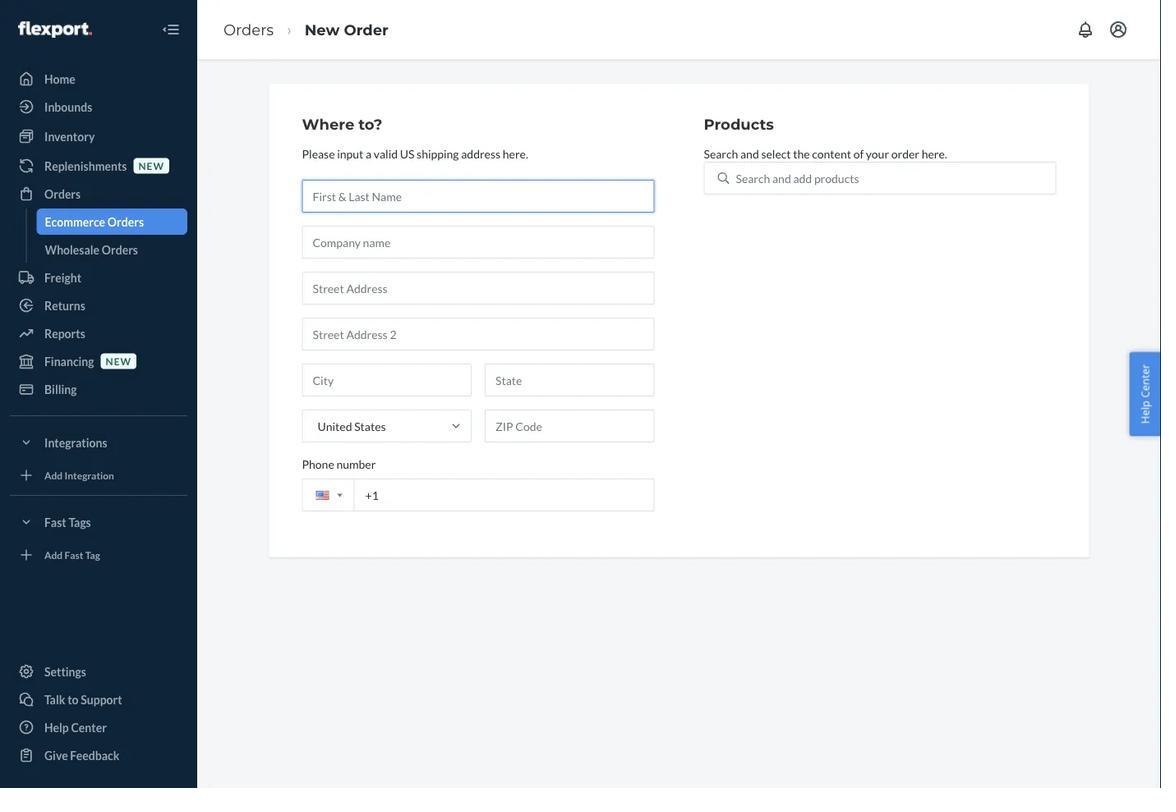 Task type: vqa. For each thing, say whether or not it's contained in the screenshot.
Wholesale Orders
yes



Task type: locate. For each thing, give the bounding box(es) containing it.
1 (702) 123-4567 telephone field
[[302, 479, 654, 512]]

2 add from the top
[[44, 549, 63, 561]]

orders up ecommerce on the top left of page
[[44, 187, 81, 201]]

orders left new
[[223, 20, 274, 39]]

and left add
[[772, 171, 791, 185]]

give feedback
[[44, 749, 119, 763]]

0 vertical spatial help
[[1138, 401, 1152, 424]]

wholesale
[[45, 243, 99, 257]]

freight
[[44, 271, 81, 285]]

open account menu image
[[1108, 20, 1128, 39]]

0 vertical spatial orders link
[[223, 20, 274, 39]]

shipping
[[417, 146, 459, 160]]

center
[[1138, 365, 1152, 398], [71, 721, 107, 735]]

orders down the ecommerce orders link
[[102, 243, 138, 257]]

1 horizontal spatial and
[[772, 171, 791, 185]]

and for add
[[772, 171, 791, 185]]

help center inside button
[[1138, 365, 1152, 424]]

states
[[354, 419, 386, 433]]

1 vertical spatial help center
[[44, 721, 107, 735]]

1 here. from the left
[[503, 146, 528, 160]]

0 vertical spatial and
[[740, 146, 759, 160]]

please
[[302, 146, 335, 160]]

center inside button
[[1138, 365, 1152, 398]]

valid
[[374, 146, 398, 160]]

1 horizontal spatial orders link
[[223, 20, 274, 39]]

search and select the content of your order here.
[[704, 146, 947, 160]]

0 horizontal spatial center
[[71, 721, 107, 735]]

0 horizontal spatial new
[[106, 355, 132, 367]]

to
[[68, 693, 79, 707]]

1 horizontal spatial here.
[[922, 146, 947, 160]]

tags
[[69, 516, 91, 530]]

new down inventory link
[[138, 160, 164, 172]]

add for add fast tag
[[44, 549, 63, 561]]

and for select
[[740, 146, 759, 160]]

orders link left new
[[223, 20, 274, 39]]

settings
[[44, 665, 86, 679]]

0 horizontal spatial help
[[44, 721, 69, 735]]

add fast tag link
[[10, 542, 187, 569]]

new order
[[305, 20, 389, 39]]

fast inside dropdown button
[[44, 516, 66, 530]]

help center
[[1138, 365, 1152, 424], [44, 721, 107, 735]]

billing
[[44, 382, 77, 396]]

wholesale orders
[[45, 243, 138, 257]]

search right 'search' image
[[736, 171, 770, 185]]

inbounds
[[44, 100, 92, 114]]

and
[[740, 146, 759, 160], [772, 171, 791, 185]]

search for search and select the content of your order here.
[[704, 146, 738, 160]]

returns
[[44, 299, 85, 313]]

orders inside breadcrumbs navigation
[[223, 20, 274, 39]]

0 horizontal spatial here.
[[503, 146, 528, 160]]

0 horizontal spatial and
[[740, 146, 759, 160]]

0 vertical spatial new
[[138, 160, 164, 172]]

settings link
[[10, 659, 187, 685]]

ecommerce orders
[[45, 215, 144, 229]]

fast left the tag
[[65, 549, 83, 561]]

phone number
[[302, 457, 376, 471]]

Company name text field
[[302, 226, 654, 259]]

where to?
[[302, 115, 382, 134]]

City text field
[[302, 364, 472, 397]]

order
[[891, 146, 919, 160]]

new down 'reports' link
[[106, 355, 132, 367]]

1 vertical spatial add
[[44, 549, 63, 561]]

1 horizontal spatial help center
[[1138, 365, 1152, 424]]

reports
[[44, 327, 85, 341]]

to?
[[359, 115, 382, 134]]

0 vertical spatial fast
[[44, 516, 66, 530]]

new order link
[[305, 20, 389, 39]]

1 vertical spatial center
[[71, 721, 107, 735]]

1 vertical spatial orders link
[[10, 181, 187, 207]]

add
[[44, 470, 63, 481], [44, 549, 63, 561]]

new
[[138, 160, 164, 172], [106, 355, 132, 367]]

0 vertical spatial center
[[1138, 365, 1152, 398]]

0 vertical spatial add
[[44, 470, 63, 481]]

search up 'search' image
[[704, 146, 738, 160]]

1 vertical spatial search
[[736, 171, 770, 185]]

fast left tags
[[44, 516, 66, 530]]

0 vertical spatial search
[[704, 146, 738, 160]]

new
[[305, 20, 340, 39]]

1 horizontal spatial new
[[138, 160, 164, 172]]

0 vertical spatial help center
[[1138, 365, 1152, 424]]

feedback
[[70, 749, 119, 763]]

0 horizontal spatial help center
[[44, 721, 107, 735]]

inbounds link
[[10, 94, 187, 120]]

tag
[[85, 549, 100, 561]]

fast
[[44, 516, 66, 530], [65, 549, 83, 561]]

breadcrumbs navigation
[[210, 6, 402, 53]]

here.
[[503, 146, 528, 160], [922, 146, 947, 160]]

orders link
[[223, 20, 274, 39], [10, 181, 187, 207]]

orders
[[223, 20, 274, 39], [44, 187, 81, 201], [107, 215, 144, 229], [102, 243, 138, 257]]

1 vertical spatial and
[[772, 171, 791, 185]]

add down the fast tags
[[44, 549, 63, 561]]

open notifications image
[[1076, 20, 1095, 39]]

1 horizontal spatial help
[[1138, 401, 1152, 424]]

here. right order
[[922, 146, 947, 160]]

of
[[853, 146, 864, 160]]

order
[[344, 20, 389, 39]]

0 horizontal spatial orders link
[[10, 181, 187, 207]]

give
[[44, 749, 68, 763]]

orders link up ecommerce orders
[[10, 181, 187, 207]]

and left select
[[740, 146, 759, 160]]

First & Last Name text field
[[302, 180, 654, 213]]

close navigation image
[[161, 20, 181, 39]]

help center link
[[10, 715, 187, 741]]

add left integration
[[44, 470, 63, 481]]

1 vertical spatial new
[[106, 355, 132, 367]]

flexport logo image
[[18, 21, 92, 38]]

search
[[704, 146, 738, 160], [736, 171, 770, 185]]

replenishments
[[44, 159, 127, 173]]

here. right address
[[503, 146, 528, 160]]

help
[[1138, 401, 1152, 424], [44, 721, 69, 735]]

1 add from the top
[[44, 470, 63, 481]]

1 vertical spatial fast
[[65, 549, 83, 561]]

united
[[318, 419, 352, 433]]

1 horizontal spatial center
[[1138, 365, 1152, 398]]

ecommerce orders link
[[37, 209, 187, 235]]



Task type: describe. For each thing, give the bounding box(es) containing it.
united states
[[318, 419, 386, 433]]

2 here. from the left
[[922, 146, 947, 160]]

a
[[366, 146, 371, 160]]

search and add products
[[736, 171, 859, 185]]

financing
[[44, 355, 94, 369]]

united states: + 1 image
[[337, 494, 342, 497]]

State text field
[[485, 364, 654, 397]]

home
[[44, 72, 75, 86]]

number
[[336, 457, 376, 471]]

billing link
[[10, 376, 187, 403]]

Street Address text field
[[302, 272, 654, 305]]

content
[[812, 146, 851, 160]]

fast tags button
[[10, 509, 187, 536]]

the
[[793, 146, 810, 160]]

fast tags
[[44, 516, 91, 530]]

home link
[[10, 66, 187, 92]]

search for search and add products
[[736, 171, 770, 185]]

support
[[81, 693, 122, 707]]

integrations
[[44, 436, 107, 450]]

talk to support button
[[10, 687, 187, 713]]

products
[[704, 115, 774, 134]]

integration
[[65, 470, 114, 481]]

talk
[[44, 693, 65, 707]]

freight link
[[10, 265, 187, 291]]

please input a valid us shipping address here.
[[302, 146, 528, 160]]

phone
[[302, 457, 334, 471]]

1 vertical spatial help
[[44, 721, 69, 735]]

help center button
[[1129, 352, 1161, 437]]

inventory
[[44, 129, 95, 143]]

add integration link
[[10, 463, 187, 489]]

ZIP Code text field
[[485, 410, 654, 443]]

us
[[400, 146, 414, 160]]

reports link
[[10, 320, 187, 347]]

give feedback button
[[10, 743, 187, 769]]

new for financing
[[106, 355, 132, 367]]

add for add integration
[[44, 470, 63, 481]]

ecommerce
[[45, 215, 105, 229]]

integrations button
[[10, 430, 187, 456]]

products
[[814, 171, 859, 185]]

Street Address 2 text field
[[302, 318, 654, 351]]

input
[[337, 146, 363, 160]]

address
[[461, 146, 500, 160]]

help inside button
[[1138, 401, 1152, 424]]

where
[[302, 115, 354, 134]]

search image
[[718, 172, 729, 184]]

add integration
[[44, 470, 114, 481]]

orders up wholesale orders link
[[107, 215, 144, 229]]

inventory link
[[10, 123, 187, 150]]

new for replenishments
[[138, 160, 164, 172]]

add fast tag
[[44, 549, 100, 561]]

select
[[761, 146, 791, 160]]

add
[[793, 171, 812, 185]]

talk to support
[[44, 693, 122, 707]]

your
[[866, 146, 889, 160]]

wholesale orders link
[[37, 237, 187, 263]]

returns link
[[10, 293, 187, 319]]



